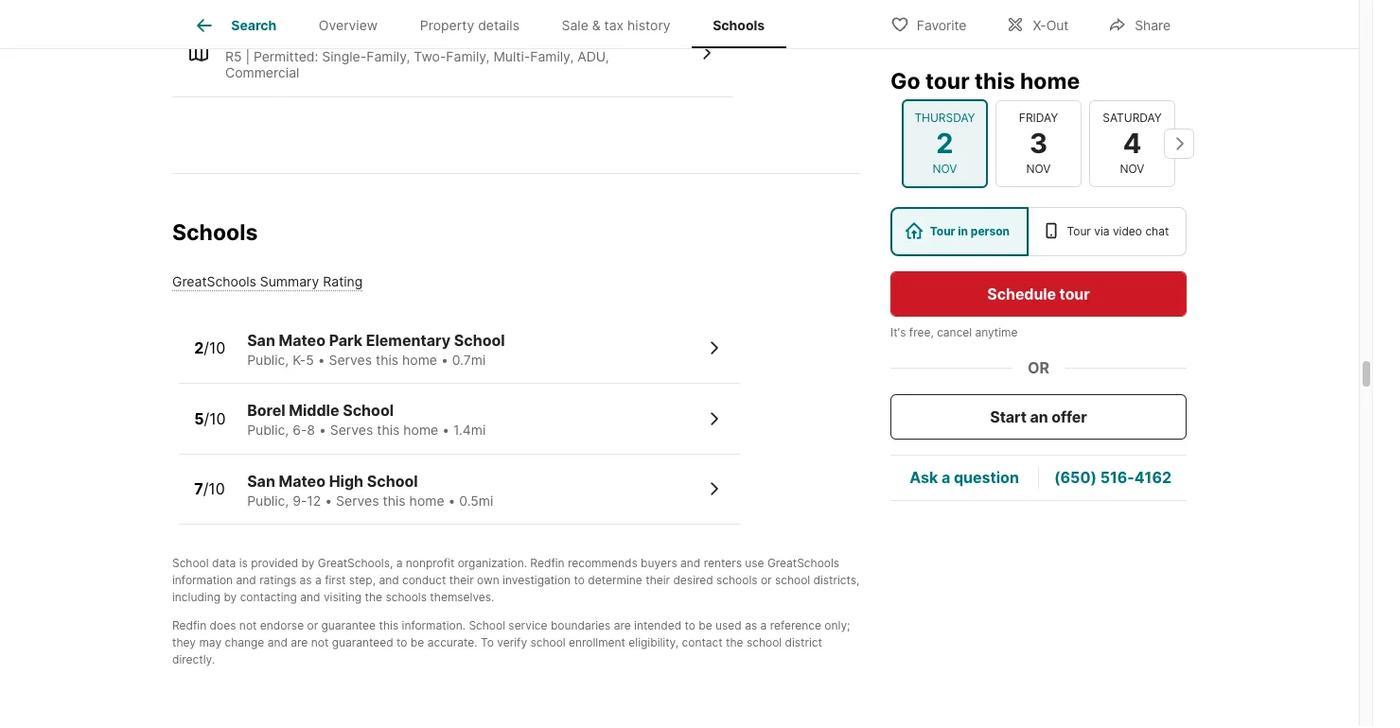 Task type: describe. For each thing, give the bounding box(es) containing it.
middle
[[289, 401, 339, 420]]

property
[[420, 17, 474, 33]]

favorite button
[[874, 4, 983, 43]]

schedule
[[987, 285, 1056, 304]]

greatschools summary rating link
[[172, 273, 363, 289]]

history
[[628, 17, 671, 33]]

in
[[958, 224, 968, 238]]

4
[[1123, 127, 1142, 160]]

sale
[[562, 17, 588, 33]]

step,
[[349, 574, 376, 588]]

this inside san mateo high school public, 9-12 • serves this home • 0.5mi
[[383, 493, 406, 509]]

it's free, cancel anytime
[[891, 326, 1018, 340]]

buyers
[[641, 557, 677, 571]]

nov for 4
[[1120, 162, 1145, 176]]

multi-
[[493, 48, 530, 64]]

nonprofit
[[406, 557, 455, 571]]

school service boundaries are intended to be used as a reference only; they may change and are not
[[172, 619, 850, 650]]

0 vertical spatial schools
[[716, 574, 758, 588]]

permitted:
[[254, 48, 318, 64]]

as inside school service boundaries are intended to be used as a reference only; they may change and are not
[[745, 619, 757, 633]]

school inside school service boundaries are intended to be used as a reference only; they may change and are not
[[469, 619, 505, 633]]

high
[[329, 472, 363, 491]]

redfin inside the , a nonprofit organization. redfin recommends buyers and renters use greatschools information and ratings as a
[[530, 557, 565, 571]]

ask a question
[[910, 469, 1019, 488]]

school inside san mateo high school public, 9-12 • serves this home • 0.5mi
[[367, 472, 418, 491]]

service
[[509, 619, 547, 633]]

/10 for 2
[[204, 339, 226, 358]]

school data is provided by greatschools
[[172, 557, 390, 571]]

7 /10
[[194, 480, 225, 499]]

nov for 2
[[933, 162, 957, 176]]

friday
[[1019, 110, 1058, 125]]

use
[[745, 557, 764, 571]]

2 inside thursday 2 nov
[[936, 127, 954, 160]]

0 vertical spatial are
[[614, 619, 631, 633]]

offer
[[1052, 408, 1087, 427]]

1 their from the left
[[449, 574, 474, 588]]

/10 for 7
[[203, 480, 225, 499]]

verify
[[497, 636, 527, 650]]

/10 for 5
[[204, 410, 226, 429]]

start
[[990, 408, 1027, 427]]

the inside the guaranteed to be accurate. to verify school enrollment eligibility, contact the school district directly.
[[726, 636, 743, 650]]

san for san mateo high school
[[247, 472, 275, 491]]

this inside san mateo park elementary school public, k-5 • serves this home • 0.7mi
[[376, 352, 398, 368]]

(650)
[[1054, 469, 1097, 488]]

accurate.
[[427, 636, 478, 650]]

thursday 2 nov
[[915, 110, 975, 176]]

public, inside san mateo high school public, 9-12 • serves this home • 0.5mi
[[247, 493, 289, 509]]

&
[[592, 17, 601, 33]]

tour via video chat
[[1067, 224, 1169, 238]]

tour in person option
[[891, 207, 1028, 256]]

2 /10
[[194, 339, 226, 358]]

summary
[[260, 273, 319, 289]]

0 horizontal spatial not
[[239, 619, 257, 633]]

share button
[[1092, 4, 1187, 43]]

eligibility,
[[629, 636, 679, 650]]

to inside the first step, and conduct their own investigation to determine their desired schools or school districts, including by contacting and visiting the schools themselves.
[[574, 574, 585, 588]]

, a nonprofit organization. redfin recommends buyers and renters use greatschools information and ratings as a
[[172, 557, 840, 588]]

as inside the , a nonprofit organization. redfin recommends buyers and renters use greatschools information and ratings as a
[[300, 574, 312, 588]]

2 family, from the left
[[446, 48, 490, 64]]

school down reference
[[747, 636, 782, 650]]

school inside san mateo park elementary school public, k-5 • serves this home • 0.7mi
[[454, 331, 505, 350]]

and up desired
[[680, 557, 701, 571]]

zoning r5 | permitted: single-family, two-family, multi-family, adu, commercial
[[225, 27, 609, 81]]

favorite
[[917, 17, 967, 33]]

does
[[210, 619, 236, 633]]

borel middle school public, 6-8 • serves this home • 1.4mi
[[247, 401, 486, 438]]

it's
[[891, 326, 906, 340]]

(650) 516-4162
[[1054, 469, 1172, 488]]

school inside the first step, and conduct their own investigation to determine their desired schools or school districts, including by contacting and visiting the schools themselves.
[[775, 574, 810, 588]]

friday 3 nov
[[1019, 110, 1058, 176]]

1 family, from the left
[[366, 48, 410, 64]]

5 inside san mateo park elementary school public, k-5 • serves this home • 0.7mi
[[306, 352, 314, 368]]

ask a question link
[[910, 469, 1019, 488]]

start an offer button
[[891, 395, 1187, 440]]

own
[[477, 574, 499, 588]]

renters
[[704, 557, 742, 571]]

guaranteed to be accurate. to verify school enrollment eligibility, contact the school district directly.
[[172, 636, 822, 667]]

recommends
[[568, 557, 638, 571]]

be inside school service boundaries are intended to be used as a reference only; they may change and are not
[[699, 619, 712, 633]]

property details
[[420, 17, 520, 33]]

guarantee
[[321, 619, 376, 633]]

guaranteed
[[332, 636, 393, 650]]

contact
[[682, 636, 723, 650]]

investigation
[[503, 574, 571, 588]]

• right 12
[[325, 493, 332, 509]]

x-
[[1033, 17, 1046, 33]]

san mateo high school public, 9-12 • serves this home • 0.5mi
[[247, 472, 493, 509]]

tour for go
[[925, 68, 970, 95]]

0.5mi
[[459, 493, 493, 509]]

r5
[[225, 48, 242, 64]]

commercial
[[225, 65, 299, 81]]

rating
[[323, 273, 363, 289]]

zoning
[[225, 27, 277, 46]]

districts,
[[813, 574, 860, 588]]

adu,
[[578, 48, 609, 64]]

visiting
[[324, 591, 362, 605]]

not inside school service boundaries are intended to be used as a reference only; they may change and are not
[[311, 636, 329, 650]]

• right k-
[[318, 352, 325, 368]]

boundaries
[[551, 619, 611, 633]]

0 horizontal spatial schools
[[386, 591, 427, 605]]

reference
[[770, 619, 821, 633]]

and down is
[[236, 574, 256, 588]]

home inside borel middle school public, 6-8 • serves this home • 1.4mi
[[403, 422, 438, 438]]

4162
[[1135, 469, 1172, 488]]

question
[[954, 469, 1019, 488]]

home inside san mateo high school public, 9-12 • serves this home • 0.5mi
[[409, 493, 444, 509]]

overview tab
[[298, 3, 399, 48]]

saturday
[[1103, 110, 1162, 125]]

9-
[[293, 493, 307, 509]]

home up friday
[[1020, 68, 1080, 95]]

the inside the first step, and conduct their own investigation to determine their desired schools or school districts, including by contacting and visiting the schools themselves.
[[365, 591, 382, 605]]

0 horizontal spatial 5
[[194, 410, 204, 429]]

mateo for high
[[279, 472, 326, 491]]

8
[[307, 422, 315, 438]]

1.4mi
[[453, 422, 486, 438]]

public, inside san mateo park elementary school public, k-5 • serves this home • 0.7mi
[[247, 352, 289, 368]]

may
[[199, 636, 222, 650]]

determine
[[588, 574, 642, 588]]

search
[[231, 17, 277, 33]]

,
[[390, 557, 393, 571]]

including
[[172, 591, 221, 605]]



Task type: locate. For each thing, give the bounding box(es) containing it.
a right ,
[[396, 557, 403, 571]]

greatschools summary rating
[[172, 273, 363, 289]]

0 vertical spatial as
[[300, 574, 312, 588]]

desired
[[673, 574, 713, 588]]

5 left borel
[[194, 410, 204, 429]]

1 vertical spatial redfin
[[172, 619, 207, 633]]

schedule tour button
[[891, 272, 1187, 317]]

to
[[481, 636, 494, 650]]

2 tour from the left
[[1067, 224, 1091, 238]]

contacting
[[240, 591, 297, 605]]

|
[[245, 48, 250, 64]]

list box
[[891, 207, 1187, 256]]

school left 'districts,'
[[775, 574, 810, 588]]

/10 up 5 /10
[[204, 339, 226, 358]]

two-
[[414, 48, 446, 64]]

serves right 8
[[330, 422, 373, 438]]

tab list containing search
[[172, 0, 801, 48]]

public, inside borel middle school public, 6-8 • serves this home • 1.4mi
[[247, 422, 289, 438]]

1 vertical spatial public,
[[247, 422, 289, 438]]

0 horizontal spatial redfin
[[172, 619, 207, 633]]

a left reference
[[760, 619, 767, 633]]

be down information.
[[411, 636, 424, 650]]

not
[[239, 619, 257, 633], [311, 636, 329, 650]]

x-out button
[[990, 4, 1085, 43]]

3 family, from the left
[[530, 48, 574, 64]]

and down ,
[[379, 574, 399, 588]]

be up contact
[[699, 619, 712, 633]]

1 horizontal spatial by
[[301, 557, 315, 571]]

this up ,
[[383, 493, 406, 509]]

1 horizontal spatial 5
[[306, 352, 314, 368]]

1 horizontal spatial 2
[[936, 127, 954, 160]]

1 vertical spatial are
[[291, 636, 308, 650]]

school right middle
[[343, 401, 394, 420]]

mateo inside san mateo park elementary school public, k-5 • serves this home • 0.7mi
[[279, 331, 326, 350]]

school down the service
[[530, 636, 566, 650]]

1 horizontal spatial nov
[[1026, 162, 1051, 176]]

2 horizontal spatial greatschools
[[767, 557, 840, 571]]

2 vertical spatial public,
[[247, 493, 289, 509]]

1 vertical spatial mateo
[[279, 472, 326, 491]]

2 public, from the top
[[247, 422, 289, 438]]

first
[[325, 574, 346, 588]]

go tour this home
[[891, 68, 1080, 95]]

1 vertical spatial by
[[224, 591, 237, 605]]

school
[[454, 331, 505, 350], [343, 401, 394, 420], [367, 472, 418, 491], [172, 557, 209, 571], [469, 619, 505, 633]]

2 vertical spatial to
[[397, 636, 407, 650]]

1 horizontal spatial are
[[614, 619, 631, 633]]

to up contact
[[685, 619, 696, 633]]

and down endorse
[[268, 636, 288, 650]]

0 horizontal spatial be
[[411, 636, 424, 650]]

0 vertical spatial 5
[[306, 352, 314, 368]]

0 horizontal spatial tour
[[930, 224, 955, 238]]

next image
[[1164, 129, 1194, 159]]

• left 1.4mi
[[442, 422, 450, 438]]

public, left the 9-
[[247, 493, 289, 509]]

elementary
[[366, 331, 451, 350]]

1 horizontal spatial schools
[[716, 574, 758, 588]]

is
[[239, 557, 248, 571]]

nov inside friday 3 nov
[[1026, 162, 1051, 176]]

endorse
[[260, 619, 304, 633]]

chat
[[1145, 224, 1169, 238]]

1 horizontal spatial their
[[646, 574, 670, 588]]

a left first
[[315, 574, 322, 588]]

park
[[329, 331, 362, 350]]

sale & tax history tab
[[541, 3, 692, 48]]

0 horizontal spatial greatschools
[[172, 273, 256, 289]]

and up the redfin does not endorse or guarantee this information.
[[300, 591, 320, 605]]

1 vertical spatial serves
[[330, 422, 373, 438]]

or
[[1028, 359, 1049, 378]]

property details tab
[[399, 3, 541, 48]]

1 vertical spatial schools
[[386, 591, 427, 605]]

to inside school service boundaries are intended to be used as a reference only; they may change and are not
[[685, 619, 696, 633]]

school up the information
[[172, 557, 209, 571]]

home down elementary at top
[[402, 352, 437, 368]]

by
[[301, 557, 315, 571], [224, 591, 237, 605]]

k-
[[293, 352, 306, 368]]

5 up middle
[[306, 352, 314, 368]]

tax
[[604, 17, 624, 33]]

2 mateo from the top
[[279, 472, 326, 491]]

or inside the first step, and conduct their own investigation to determine their desired schools or school districts, including by contacting and visiting the schools themselves.
[[761, 574, 772, 588]]

mateo up k-
[[279, 331, 326, 350]]

they
[[172, 636, 196, 650]]

1 horizontal spatial as
[[745, 619, 757, 633]]

1 vertical spatial as
[[745, 619, 757, 633]]

to down information.
[[397, 636, 407, 650]]

first step, and conduct their own investigation to determine their desired schools or school districts, including by contacting and visiting the schools themselves.
[[172, 574, 860, 605]]

be inside the guaranteed to be accurate. to verify school enrollment eligibility, contact the school district directly.
[[411, 636, 424, 650]]

1 mateo from the top
[[279, 331, 326, 350]]

1 vertical spatial san
[[247, 472, 275, 491]]

tour via video chat option
[[1028, 207, 1187, 256]]

1 public, from the top
[[247, 352, 289, 368]]

home
[[1020, 68, 1080, 95], [402, 352, 437, 368], [403, 422, 438, 438], [409, 493, 444, 509]]

tour for tour via video chat
[[1067, 224, 1091, 238]]

mateo up the 9-
[[279, 472, 326, 491]]

2 san from the top
[[247, 472, 275, 491]]

used
[[716, 619, 742, 633]]

or down use
[[761, 574, 772, 588]]

saturday 4 nov
[[1103, 110, 1162, 176]]

are up enrollment
[[614, 619, 631, 633]]

information.
[[402, 619, 466, 633]]

school up 0.7mi
[[454, 331, 505, 350]]

this down elementary at top
[[376, 352, 398, 368]]

mateo inside san mateo high school public, 9-12 • serves this home • 0.5mi
[[279, 472, 326, 491]]

their up themselves.
[[449, 574, 474, 588]]

this up guaranteed
[[379, 619, 399, 633]]

0 vertical spatial the
[[365, 591, 382, 605]]

• left '0.5mi'
[[448, 493, 456, 509]]

their down the buyers
[[646, 574, 670, 588]]

this inside borel middle school public, 6-8 • serves this home • 1.4mi
[[377, 422, 400, 438]]

redfin up they
[[172, 619, 207, 633]]

conduct
[[402, 574, 446, 588]]

greatschools up 2 /10
[[172, 273, 256, 289]]

nov down thursday at the top
[[933, 162, 957, 176]]

public,
[[247, 352, 289, 368], [247, 422, 289, 438], [247, 493, 289, 509]]

and inside school service boundaries are intended to be used as a reference only; they may change and are not
[[268, 636, 288, 650]]

1 tour from the left
[[930, 224, 955, 238]]

schools
[[713, 17, 765, 33], [172, 219, 258, 246]]

0 horizontal spatial are
[[291, 636, 308, 650]]

start an offer
[[990, 408, 1087, 427]]

2 vertical spatial /10
[[203, 480, 225, 499]]

serves inside borel middle school public, 6-8 • serves this home • 1.4mi
[[330, 422, 373, 438]]

1 vertical spatial or
[[307, 619, 318, 633]]

0 vertical spatial serves
[[329, 352, 372, 368]]

0 horizontal spatial by
[[224, 591, 237, 605]]

1 nov from the left
[[933, 162, 957, 176]]

greatschools up 'districts,'
[[767, 557, 840, 571]]

0 vertical spatial san
[[247, 331, 275, 350]]

details
[[478, 17, 520, 33]]

1 vertical spatial not
[[311, 636, 329, 650]]

public, down borel
[[247, 422, 289, 438]]

0 vertical spatial mateo
[[279, 331, 326, 350]]

tab list
[[172, 0, 801, 48]]

greatschools up step,
[[318, 557, 390, 571]]

this up thursday at the top
[[975, 68, 1015, 95]]

0 horizontal spatial 2
[[194, 339, 204, 358]]

2 vertical spatial serves
[[336, 493, 379, 509]]

their
[[449, 574, 474, 588], [646, 574, 670, 588]]

3 nov from the left
[[1120, 162, 1145, 176]]

1 horizontal spatial not
[[311, 636, 329, 650]]

search link
[[193, 14, 277, 37]]

0 horizontal spatial as
[[300, 574, 312, 588]]

schools inside schools tab
[[713, 17, 765, 33]]

0 vertical spatial not
[[239, 619, 257, 633]]

2 their from the left
[[646, 574, 670, 588]]

the down step,
[[365, 591, 382, 605]]

home left 1.4mi
[[403, 422, 438, 438]]

2 horizontal spatial family,
[[530, 48, 574, 64]]

/10 left borel
[[204, 410, 226, 429]]

san inside san mateo park elementary school public, k-5 • serves this home • 0.7mi
[[247, 331, 275, 350]]

school up the to at the left bottom
[[469, 619, 505, 633]]

nov inside the saturday 4 nov
[[1120, 162, 1145, 176]]

0 horizontal spatial family,
[[366, 48, 410, 64]]

1 vertical spatial the
[[726, 636, 743, 650]]

greatschools
[[172, 273, 256, 289], [318, 557, 390, 571], [767, 557, 840, 571]]

516-
[[1100, 469, 1135, 488]]

are down endorse
[[291, 636, 308, 650]]

borel
[[247, 401, 285, 420]]

3
[[1030, 127, 1048, 160]]

redfin does not endorse or guarantee this information.
[[172, 619, 466, 633]]

the down used
[[726, 636, 743, 650]]

person
[[971, 224, 1010, 238]]

tour left "in"
[[930, 224, 955, 238]]

0 vertical spatial schools
[[713, 17, 765, 33]]

schools right history at the left of the page
[[713, 17, 765, 33]]

school inside borel middle school public, 6-8 • serves this home • 1.4mi
[[343, 401, 394, 420]]

0 horizontal spatial tour
[[925, 68, 970, 95]]

family, down sale at left top
[[530, 48, 574, 64]]

0 vertical spatial 2
[[936, 127, 954, 160]]

ratings
[[259, 574, 296, 588]]

a right 'ask'
[[942, 469, 950, 488]]

serves down high
[[336, 493, 379, 509]]

ask
[[910, 469, 938, 488]]

by right provided
[[301, 557, 315, 571]]

0 vertical spatial by
[[301, 557, 315, 571]]

san right 7 /10 on the left bottom of the page
[[247, 472, 275, 491]]

a inside school service boundaries are intended to be used as a reference only; they may change and are not
[[760, 619, 767, 633]]

5 /10
[[194, 410, 226, 429]]

1 horizontal spatial the
[[726, 636, 743, 650]]

not up change at the bottom left of page
[[239, 619, 257, 633]]

tour right schedule
[[1060, 285, 1090, 304]]

/10 down 5 /10
[[203, 480, 225, 499]]

list box containing tour in person
[[891, 207, 1187, 256]]

1 horizontal spatial family,
[[446, 48, 490, 64]]

san right 2 /10
[[247, 331, 275, 350]]

and
[[680, 557, 701, 571], [236, 574, 256, 588], [379, 574, 399, 588], [300, 591, 320, 605], [268, 636, 288, 650]]

0 vertical spatial public,
[[247, 352, 289, 368]]

schools up greatschools summary rating link
[[172, 219, 258, 246]]

mateo for park
[[279, 331, 326, 350]]

district
[[785, 636, 822, 650]]

0 horizontal spatial the
[[365, 591, 382, 605]]

public, left k-
[[247, 352, 289, 368]]

7
[[194, 480, 203, 499]]

None button
[[902, 99, 988, 188], [996, 100, 1082, 187], [1089, 100, 1175, 187], [902, 99, 988, 188], [996, 100, 1082, 187], [1089, 100, 1175, 187]]

1 vertical spatial be
[[411, 636, 424, 650]]

anytime
[[975, 326, 1018, 340]]

1 horizontal spatial or
[[761, 574, 772, 588]]

tour for tour in person
[[930, 224, 955, 238]]

1 vertical spatial 5
[[194, 410, 204, 429]]

san
[[247, 331, 275, 350], [247, 472, 275, 491]]

1 horizontal spatial tour
[[1060, 285, 1090, 304]]

serves down park
[[329, 352, 372, 368]]

3 public, from the top
[[247, 493, 289, 509]]

as right ratings
[[300, 574, 312, 588]]

2 nov from the left
[[1026, 162, 1051, 176]]

by up does on the bottom left of the page
[[224, 591, 237, 605]]

single-
[[322, 48, 366, 64]]

data
[[212, 557, 236, 571]]

0 vertical spatial redfin
[[530, 557, 565, 571]]

family, left the two-
[[366, 48, 410, 64]]

tour up thursday at the top
[[925, 68, 970, 95]]

0 horizontal spatial or
[[307, 619, 318, 633]]

tour left via
[[1067, 224, 1091, 238]]

san for san mateo park elementary school
[[247, 331, 275, 350]]

nov inside thursday 2 nov
[[933, 162, 957, 176]]

1 horizontal spatial tour
[[1067, 224, 1091, 238]]

2 horizontal spatial to
[[685, 619, 696, 633]]

by inside the first step, and conduct their own investigation to determine their desired schools or school districts, including by contacting and visiting the schools themselves.
[[224, 591, 237, 605]]

nov down 4
[[1120, 162, 1145, 176]]

schools down renters
[[716, 574, 758, 588]]

0 horizontal spatial schools
[[172, 219, 258, 246]]

schools tab
[[692, 3, 786, 48]]

out
[[1046, 17, 1069, 33]]

1 san from the top
[[247, 331, 275, 350]]

0 horizontal spatial their
[[449, 574, 474, 588]]

• left 0.7mi
[[441, 352, 448, 368]]

serves inside san mateo high school public, 9-12 • serves this home • 0.5mi
[[336, 493, 379, 509]]

not down the redfin does not endorse or guarantee this information.
[[311, 636, 329, 650]]

family,
[[366, 48, 410, 64], [446, 48, 490, 64], [530, 48, 574, 64]]

nov down 3
[[1026, 162, 1051, 176]]

redfin up investigation
[[530, 557, 565, 571]]

2 horizontal spatial nov
[[1120, 162, 1145, 176]]

redfin
[[530, 557, 565, 571], [172, 619, 207, 633]]

12
[[307, 493, 321, 509]]

1 vertical spatial to
[[685, 619, 696, 633]]

serves inside san mateo park elementary school public, k-5 • serves this home • 0.7mi
[[329, 352, 372, 368]]

or right endorse
[[307, 619, 318, 633]]

mateo
[[279, 331, 326, 350], [279, 472, 326, 491]]

enrollment
[[569, 636, 626, 650]]

• right 8
[[319, 422, 326, 438]]

0 vertical spatial /10
[[204, 339, 226, 358]]

or
[[761, 574, 772, 588], [307, 619, 318, 633]]

1 vertical spatial tour
[[1060, 285, 1090, 304]]

0 horizontal spatial nov
[[933, 162, 957, 176]]

to down recommends
[[574, 574, 585, 588]]

0 vertical spatial or
[[761, 574, 772, 588]]

sale & tax history
[[562, 17, 671, 33]]

to inside the guaranteed to be accurate. to verify school enrollment eligibility, contact the school district directly.
[[397, 636, 407, 650]]

school right high
[[367, 472, 418, 491]]

2 down thursday at the top
[[936, 127, 954, 160]]

1 horizontal spatial redfin
[[530, 557, 565, 571]]

tour inside button
[[1060, 285, 1090, 304]]

schools
[[716, 574, 758, 588], [386, 591, 427, 605]]

directly.
[[172, 653, 215, 667]]

tour for schedule
[[1060, 285, 1090, 304]]

0 horizontal spatial to
[[397, 636, 407, 650]]

go
[[891, 68, 920, 95]]

1 vertical spatial schools
[[172, 219, 258, 246]]

1 horizontal spatial to
[[574, 574, 585, 588]]

1 horizontal spatial greatschools
[[318, 557, 390, 571]]

via
[[1094, 224, 1110, 238]]

cancel
[[937, 326, 972, 340]]

1 vertical spatial /10
[[204, 410, 226, 429]]

nov for 3
[[1026, 162, 1051, 176]]

schools down conduct
[[386, 591, 427, 605]]

1 horizontal spatial schools
[[713, 17, 765, 33]]

themselves.
[[430, 591, 494, 605]]

0 vertical spatial be
[[699, 619, 712, 633]]

1 horizontal spatial be
[[699, 619, 712, 633]]

0 vertical spatial to
[[574, 574, 585, 588]]

as right used
[[745, 619, 757, 633]]

an
[[1030, 408, 1048, 427]]

this up san mateo high school public, 9-12 • serves this home • 0.5mi
[[377, 422, 400, 438]]

home left '0.5mi'
[[409, 493, 444, 509]]

home inside san mateo park elementary school public, k-5 • serves this home • 0.7mi
[[402, 352, 437, 368]]

san inside san mateo high school public, 9-12 • serves this home • 0.5mi
[[247, 472, 275, 491]]

family, down property details
[[446, 48, 490, 64]]

1 vertical spatial 2
[[194, 339, 204, 358]]

greatschools inside the , a nonprofit organization. redfin recommends buyers and renters use greatschools information and ratings as a
[[767, 557, 840, 571]]

tour
[[930, 224, 955, 238], [1067, 224, 1091, 238]]

0 vertical spatial tour
[[925, 68, 970, 95]]

2 up 5 /10
[[194, 339, 204, 358]]



Task type: vqa. For each thing, say whether or not it's contained in the screenshot.
rightmost right
no



